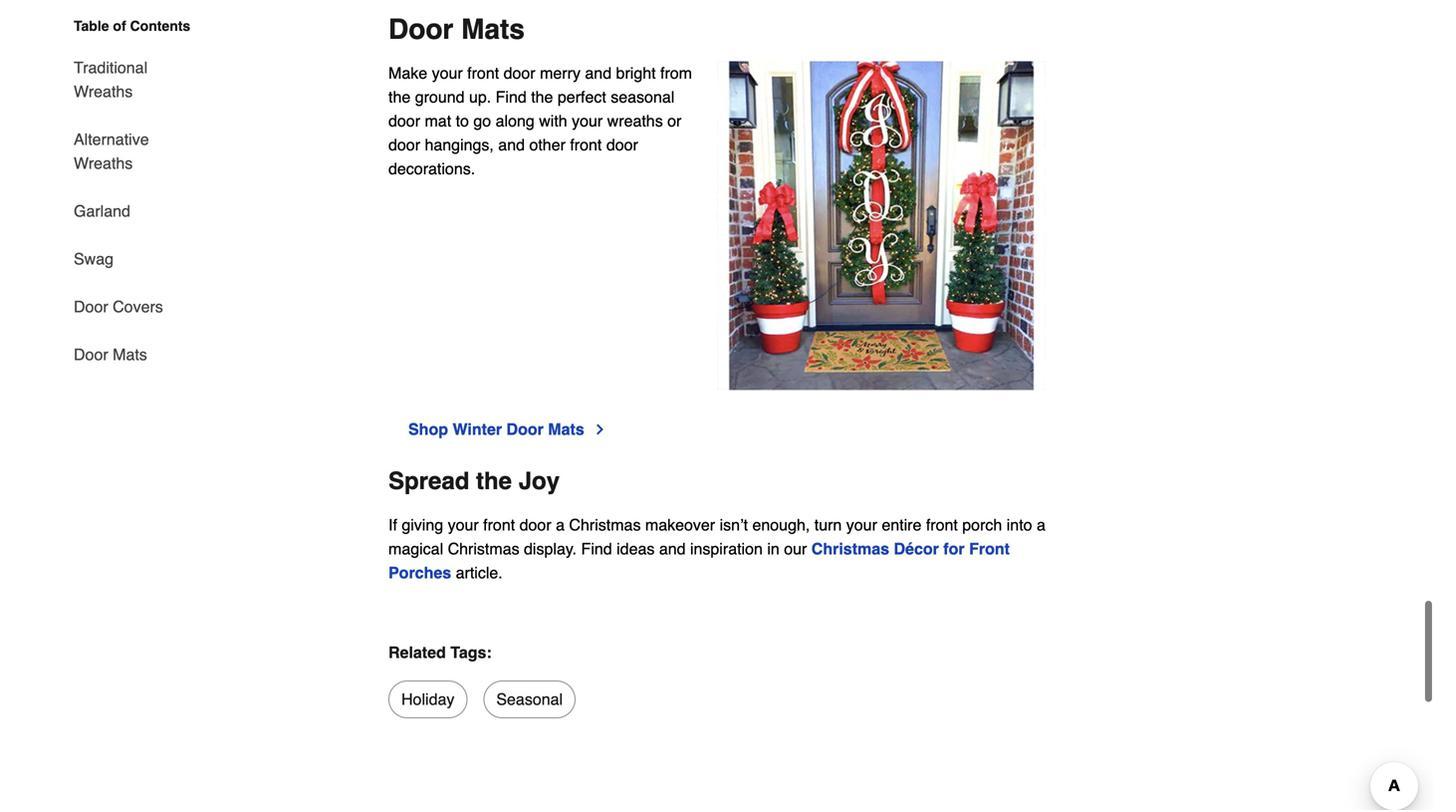 Task type: locate. For each thing, give the bounding box(es) containing it.
0 horizontal spatial a
[[556, 516, 565, 534]]

wreaths down traditional
[[74, 82, 133, 101]]

make
[[389, 64, 428, 82]]

and down along
[[498, 135, 525, 154]]

door mats inside table of contents 'element'
[[74, 345, 147, 364]]

covers
[[113, 297, 163, 316]]

door up make at top left
[[389, 13, 454, 45]]

1 vertical spatial find
[[581, 540, 612, 558]]

related
[[389, 643, 446, 662]]

front right other
[[570, 135, 602, 154]]

door mats down 'door covers' link
[[74, 345, 147, 364]]

2 vertical spatial and
[[659, 540, 686, 558]]

wreaths inside "alternative wreaths"
[[74, 154, 133, 172]]

shop winter door mats
[[408, 420, 585, 439]]

your
[[432, 64, 463, 82], [572, 111, 603, 130], [448, 516, 479, 534], [847, 516, 878, 534]]

isn't
[[720, 516, 748, 534]]

find
[[496, 87, 527, 106], [581, 540, 612, 558]]

0 horizontal spatial door mats
[[74, 345, 147, 364]]

door up decorations.
[[389, 135, 420, 154]]

alternative
[[74, 130, 149, 148]]

door down 'door covers' link
[[74, 345, 108, 364]]

1 wreaths from the top
[[74, 82, 133, 101]]

mats down covers
[[113, 345, 147, 364]]

your down perfect
[[572, 111, 603, 130]]

find inside if giving your front door a christmas makeover isn't enough, turn your entire front porch into a magical christmas display. find ideas and inspiration in our
[[581, 540, 612, 558]]

your right giving on the left
[[448, 516, 479, 534]]

mat
[[425, 111, 451, 130]]

wreaths
[[607, 111, 663, 130]]

door mats
[[389, 13, 525, 45], [74, 345, 147, 364]]

table of contents
[[74, 18, 190, 34]]

0 horizontal spatial mats
[[113, 345, 147, 364]]

wreaths inside traditional wreaths
[[74, 82, 133, 101]]

find left ideas
[[581, 540, 612, 558]]

0 vertical spatial mats
[[461, 13, 525, 45]]

2 horizontal spatial and
[[659, 540, 686, 558]]

christmas décor for front porches
[[389, 540, 1010, 582]]

and down makeover on the left bottom
[[659, 540, 686, 558]]

bright
[[616, 64, 656, 82]]

the left joy
[[476, 467, 512, 495]]

1 vertical spatial mats
[[113, 345, 147, 364]]

0 horizontal spatial find
[[496, 87, 527, 106]]

find up along
[[496, 87, 527, 106]]

porches
[[389, 564, 451, 582]]

into
[[1007, 516, 1033, 534]]

other
[[529, 135, 566, 154]]

traditional wreaths
[[74, 58, 148, 101]]

mats up up.
[[461, 13, 525, 45]]

1 vertical spatial door mats
[[74, 345, 147, 364]]

1 a from the left
[[556, 516, 565, 534]]

2 horizontal spatial christmas
[[812, 540, 890, 558]]

1 vertical spatial and
[[498, 135, 525, 154]]

0 vertical spatial find
[[496, 87, 527, 106]]

0 vertical spatial and
[[585, 64, 612, 82]]

mats
[[461, 13, 525, 45], [113, 345, 147, 364], [548, 420, 585, 439]]

up.
[[469, 87, 491, 106]]

1 vertical spatial wreaths
[[74, 154, 133, 172]]

and
[[585, 64, 612, 82], [498, 135, 525, 154], [659, 540, 686, 558]]

article.
[[451, 564, 503, 582]]

1 horizontal spatial a
[[1037, 516, 1046, 534]]

front up up.
[[467, 64, 499, 82]]

1 horizontal spatial door mats
[[389, 13, 525, 45]]

front
[[467, 64, 499, 82], [570, 135, 602, 154], [483, 516, 515, 534], [926, 516, 958, 534]]

the down make at top left
[[389, 87, 411, 106]]

0 vertical spatial door mats
[[389, 13, 525, 45]]

1 horizontal spatial find
[[581, 540, 612, 558]]

door
[[389, 13, 454, 45], [74, 297, 108, 316], [74, 345, 108, 364], [507, 420, 544, 439]]

perfect
[[558, 87, 607, 106]]

your right turn
[[847, 516, 878, 534]]

and up perfect
[[585, 64, 612, 82]]

a
[[556, 516, 565, 534], [1037, 516, 1046, 534]]

tags:
[[451, 643, 492, 662]]

wreaths
[[74, 82, 133, 101], [74, 154, 133, 172]]

christmas
[[569, 516, 641, 534], [448, 540, 520, 558], [812, 540, 890, 558]]

mats left chevron right icon
[[548, 420, 585, 439]]

a right into
[[1037, 516, 1046, 534]]

hangings,
[[425, 135, 494, 154]]

to
[[456, 111, 469, 130]]

1 horizontal spatial mats
[[461, 13, 525, 45]]

door
[[504, 64, 536, 82], [389, 111, 420, 130], [389, 135, 420, 154], [607, 135, 638, 154], [520, 516, 552, 534]]

alternative wreaths
[[74, 130, 149, 172]]

door inside if giving your front door a christmas makeover isn't enough, turn your entire front porch into a magical christmas display. find ideas and inspiration in our
[[520, 516, 552, 534]]

wreaths down 'alternative'
[[74, 154, 133, 172]]

1 horizontal spatial the
[[476, 467, 512, 495]]

0 vertical spatial wreaths
[[74, 82, 133, 101]]

go
[[474, 111, 491, 130]]

magical
[[389, 540, 443, 558]]

2 horizontal spatial the
[[531, 87, 553, 106]]

front up for on the bottom right of page
[[926, 516, 958, 534]]

a up display.
[[556, 516, 565, 534]]

2 horizontal spatial mats
[[548, 420, 585, 439]]

door mats up make at top left
[[389, 13, 525, 45]]

2 wreaths from the top
[[74, 154, 133, 172]]

porch
[[963, 516, 1003, 534]]

ground
[[415, 87, 465, 106]]

traditional
[[74, 58, 148, 77]]

christmas up ideas
[[569, 516, 641, 534]]

wreaths for alternative wreaths
[[74, 154, 133, 172]]

the up the with
[[531, 87, 553, 106]]

if
[[389, 516, 397, 534]]

make your front door merry and bright from the ground up. find the perfect seasonal door mat to go along with your wreaths or door hangings, and other front door decorations.
[[389, 64, 692, 178]]

display.
[[524, 540, 577, 558]]

the
[[389, 87, 411, 106], [531, 87, 553, 106], [476, 467, 512, 495]]

door up display.
[[520, 516, 552, 534]]

christmas up article.
[[448, 540, 520, 558]]

0 horizontal spatial christmas
[[448, 540, 520, 558]]

christmas down turn
[[812, 540, 890, 558]]



Task type: vqa. For each thing, say whether or not it's contained in the screenshot.
15, in the left bottom of the page
no



Task type: describe. For each thing, give the bounding box(es) containing it.
0 horizontal spatial the
[[389, 87, 411, 106]]

door up door mats link
[[74, 297, 108, 316]]

enough,
[[753, 516, 810, 534]]

shop
[[408, 420, 448, 439]]

garland
[[74, 202, 130, 220]]

of
[[113, 18, 126, 34]]

holiday
[[402, 690, 455, 709]]

traditional wreaths link
[[74, 44, 207, 116]]

ideas
[[617, 540, 655, 558]]

joy
[[519, 467, 560, 495]]

find inside make your front door merry and bright from the ground up. find the perfect seasonal door mat to go along with your wreaths or door hangings, and other front door decorations.
[[496, 87, 527, 106]]

christmas décor for front porches link
[[389, 540, 1010, 582]]

wreaths for traditional wreaths
[[74, 82, 133, 101]]

turn
[[815, 516, 842, 534]]

table of contents element
[[58, 16, 207, 367]]

seasonal link
[[484, 681, 576, 718]]

garland link
[[74, 187, 130, 235]]

from
[[661, 64, 692, 82]]

alternative wreaths link
[[74, 116, 207, 187]]

shop winter door mats link
[[408, 418, 608, 442]]

our
[[784, 540, 807, 558]]

chevron right image
[[593, 422, 608, 438]]

swag link
[[74, 235, 114, 283]]

door down wreaths
[[607, 135, 638, 154]]

for
[[944, 540, 965, 558]]

spread
[[389, 467, 470, 495]]

contents
[[130, 18, 190, 34]]

giving
[[402, 516, 443, 534]]

winter
[[453, 420, 502, 439]]

front
[[969, 540, 1010, 558]]

2 vertical spatial mats
[[548, 420, 585, 439]]

0 horizontal spatial and
[[498, 135, 525, 154]]

along
[[496, 111, 535, 130]]

spread the joy
[[389, 467, 560, 495]]

door right winter
[[507, 420, 544, 439]]

holiday link
[[389, 681, 468, 718]]

makeover
[[645, 516, 715, 534]]

door left mat
[[389, 111, 420, 130]]

seasonal
[[611, 87, 675, 106]]

1 horizontal spatial christmas
[[569, 516, 641, 534]]

front down spread the joy
[[483, 516, 515, 534]]

if giving your front door a christmas makeover isn't enough, turn your entire front porch into a magical christmas display. find ideas and inspiration in our
[[389, 516, 1046, 558]]

christmas inside christmas décor for front porches
[[812, 540, 890, 558]]

entire
[[882, 516, 922, 534]]

2 a from the left
[[1037, 516, 1046, 534]]

1 horizontal spatial and
[[585, 64, 612, 82]]

with
[[539, 111, 568, 130]]

your up ground
[[432, 64, 463, 82]]

and inside if giving your front door a christmas makeover isn't enough, turn your entire front porch into a magical christmas display. find ideas and inspiration in our
[[659, 540, 686, 558]]

decorations.
[[389, 159, 475, 178]]

merry
[[540, 64, 581, 82]]

door mats link
[[74, 331, 147, 367]]

door left merry
[[504, 64, 536, 82]]

or
[[668, 111, 682, 130]]

swag
[[74, 250, 114, 268]]

related tags:
[[389, 643, 492, 662]]

door covers
[[74, 297, 163, 316]]

a holiday door mat with red flowers and the words merry and bright in front of a decorated door. image
[[717, 61, 1046, 390]]

mats inside table of contents 'element'
[[113, 345, 147, 364]]

table
[[74, 18, 109, 34]]

in
[[767, 540, 780, 558]]

seasonal
[[497, 690, 563, 709]]

inspiration
[[690, 540, 763, 558]]

door covers link
[[74, 283, 163, 331]]

décor
[[894, 540, 939, 558]]



